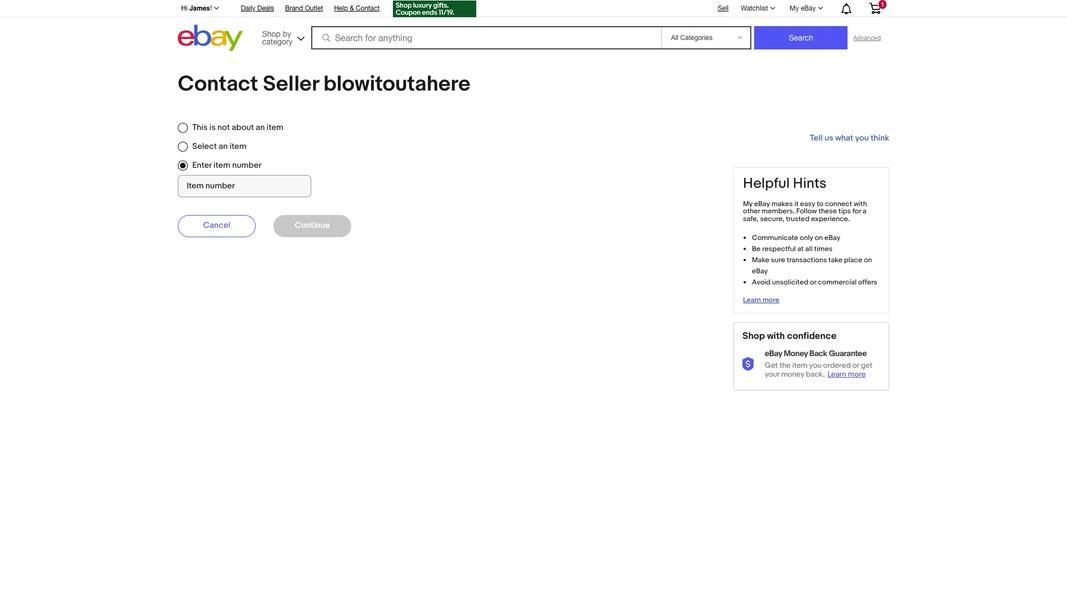 Task type: locate. For each thing, give the bounding box(es) containing it.
on up the times
[[815, 234, 824, 243]]

with
[[854, 199, 868, 208], [768, 331, 786, 342]]

safe,
[[744, 215, 759, 224]]

secure,
[[761, 215, 785, 224]]

contact up is
[[178, 71, 258, 97]]

transactions
[[787, 256, 828, 265]]

0 vertical spatial more
[[763, 296, 780, 305]]

1 horizontal spatial on
[[865, 256, 873, 265]]

None text field
[[178, 175, 312, 197]]

1 horizontal spatial shop
[[743, 331, 766, 342]]

learn more link down avoid
[[744, 296, 780, 305]]

my for my ebay
[[790, 4, 800, 12]]

1 vertical spatial contact
[[178, 71, 258, 97]]

not
[[218, 122, 230, 133]]

learn more link down guarantee
[[828, 370, 869, 379]]

1 vertical spatial an
[[219, 141, 228, 152]]

1 vertical spatial my
[[744, 199, 753, 208]]

makes
[[772, 199, 794, 208]]

you right what
[[856, 133, 870, 144]]

1 horizontal spatial with
[[854, 199, 868, 208]]

1 horizontal spatial learn more link
[[828, 370, 869, 379]]

you down ebay money back guarantee
[[810, 361, 822, 371]]

learn
[[744, 296, 762, 305], [828, 370, 847, 379]]

daily deals
[[241, 4, 274, 12]]

communicate only on ebay be respectful at all times make sure transactions take place on ebay avoid unsolicited or commercial offers
[[753, 234, 878, 287]]

1 horizontal spatial or
[[853, 361, 860, 371]]

guarantee
[[830, 349, 867, 359]]

item down money
[[793, 361, 808, 371]]

avoid
[[753, 278, 771, 287]]

shop for shop with confidence
[[743, 331, 766, 342]]

commercial
[[819, 278, 857, 287]]

0 horizontal spatial with
[[768, 331, 786, 342]]

ebay inside my ebay makes it easy to connect with other members. follow these tips for a safe, secure, trusted experience.
[[755, 199, 771, 208]]

with up money
[[768, 331, 786, 342]]

on right place
[[865, 256, 873, 265]]

tell us what you think link
[[811, 133, 890, 144]]

1 vertical spatial or
[[853, 361, 860, 371]]

1 horizontal spatial my
[[790, 4, 800, 12]]

0 vertical spatial or
[[811, 278, 817, 287]]

more
[[763, 296, 780, 305], [849, 370, 867, 379]]

0 vertical spatial my
[[790, 4, 800, 12]]

watchlist
[[741, 4, 769, 12]]

my ebay makes it easy to connect with other members. follow these tips for a safe, secure, trusted experience.
[[744, 199, 868, 224]]

my
[[790, 4, 800, 12], [744, 199, 753, 208]]

helpful
[[744, 175, 790, 192]]

continue link
[[274, 215, 352, 238]]

contact inside account navigation
[[356, 4, 380, 12]]

the
[[780, 361, 791, 371]]

get the coupon image
[[393, 1, 477, 17]]

ebay
[[801, 4, 817, 12], [755, 199, 771, 208], [825, 234, 841, 243], [753, 267, 769, 276], [765, 349, 783, 359]]

1 vertical spatial shop
[[743, 331, 766, 342]]

0 vertical spatial shop
[[262, 29, 281, 38]]

shop
[[262, 29, 281, 38], [743, 331, 766, 342]]

take
[[829, 256, 843, 265]]

0 horizontal spatial or
[[811, 278, 817, 287]]

0 horizontal spatial learn
[[744, 296, 762, 305]]

item down select an item at top left
[[214, 160, 231, 171]]

account navigation
[[175, 0, 890, 19]]

1 horizontal spatial an
[[256, 122, 265, 133]]

cancel link
[[178, 215, 256, 238]]

help
[[334, 4, 348, 12]]

1 horizontal spatial more
[[849, 370, 867, 379]]

1 vertical spatial learn more
[[828, 370, 867, 379]]

1 vertical spatial on
[[865, 256, 873, 265]]

0 vertical spatial on
[[815, 234, 824, 243]]

or left get
[[853, 361, 860, 371]]

0 vertical spatial contact
[[356, 4, 380, 12]]

brand outlet
[[285, 4, 323, 12]]

by
[[283, 29, 292, 38]]

ebay up secure,
[[755, 199, 771, 208]]

1 vertical spatial you
[[810, 361, 822, 371]]

you
[[856, 133, 870, 144], [810, 361, 822, 371]]

learn more down guarantee
[[828, 370, 867, 379]]

ebay up the times
[[825, 234, 841, 243]]

0 horizontal spatial more
[[763, 296, 780, 305]]

shop for shop by category
[[262, 29, 281, 38]]

learn more
[[744, 296, 780, 305], [828, 370, 867, 379]]

my up "safe,"
[[744, 199, 753, 208]]

learn down avoid
[[744, 296, 762, 305]]

with right 'tips'
[[854, 199, 868, 208]]

None submit
[[755, 26, 849, 50]]

be
[[753, 245, 761, 254]]

0 vertical spatial learn more
[[744, 296, 780, 305]]

daily
[[241, 4, 256, 12]]

number
[[232, 160, 262, 171]]

what
[[836, 133, 854, 144]]

learn more link
[[744, 296, 780, 305], [828, 370, 869, 379]]

none submit inside 'shop by category' banner
[[755, 26, 849, 50]]

0 vertical spatial with
[[854, 199, 868, 208]]

learn right back.
[[828, 370, 847, 379]]

learn more down avoid
[[744, 296, 780, 305]]

0 vertical spatial you
[[856, 133, 870, 144]]

my inside my ebay makes it easy to connect with other members. follow these tips for a safe, secure, trusted experience.
[[744, 199, 753, 208]]

my inside account navigation
[[790, 4, 800, 12]]

1 vertical spatial more
[[849, 370, 867, 379]]

continue
[[295, 220, 330, 231]]

1 horizontal spatial contact
[[356, 4, 380, 12]]

1 vertical spatial learn more link
[[828, 370, 869, 379]]

1 horizontal spatial you
[[856, 133, 870, 144]]

ebay right the watchlist link
[[801, 4, 817, 12]]

an right about
[[256, 122, 265, 133]]

my for my ebay makes it easy to connect with other members. follow these tips for a safe, secure, trusted experience.
[[744, 199, 753, 208]]

1
[[882, 1, 885, 8]]

contact right &
[[356, 4, 380, 12]]

cancel
[[203, 220, 231, 231]]

seller
[[263, 71, 319, 97]]

an right select
[[219, 141, 228, 152]]

shop inside shop by category
[[262, 29, 281, 38]]

0 horizontal spatial my
[[744, 199, 753, 208]]

1 horizontal spatial learn more
[[828, 370, 867, 379]]

ordered
[[824, 361, 852, 371]]

on
[[815, 234, 824, 243], [865, 256, 873, 265]]

item
[[267, 122, 284, 133], [230, 141, 247, 152], [214, 160, 231, 171], [793, 361, 808, 371]]

shop up with details__icon
[[743, 331, 766, 342]]

0 horizontal spatial you
[[810, 361, 822, 371]]

or
[[811, 278, 817, 287], [853, 361, 860, 371]]

0 vertical spatial an
[[256, 122, 265, 133]]

0 vertical spatial learn more link
[[744, 296, 780, 305]]

0 horizontal spatial shop
[[262, 29, 281, 38]]

help & contact link
[[334, 3, 380, 15]]

ebay up get
[[765, 349, 783, 359]]

place
[[845, 256, 863, 265]]

sure
[[772, 256, 786, 265]]

to
[[817, 199, 824, 208]]

or right unsolicited
[[811, 278, 817, 287]]

with details__icon image
[[743, 357, 756, 371]]

shop left by
[[262, 29, 281, 38]]

tell us what you think
[[811, 133, 890, 144]]

blowitoutahere
[[324, 71, 471, 97]]

0 horizontal spatial learn more
[[744, 296, 780, 305]]

tell
[[811, 133, 823, 144]]

sell
[[718, 4, 729, 12]]

enter
[[192, 160, 212, 171]]

ebay inside account navigation
[[801, 4, 817, 12]]

outlet
[[305, 4, 323, 12]]

you inside "get the item you ordered or get your money back."
[[810, 361, 822, 371]]

make
[[753, 256, 770, 265]]

more down avoid
[[763, 296, 780, 305]]

my right the watchlist link
[[790, 4, 800, 12]]

my ebay link
[[784, 2, 829, 15]]

your
[[765, 370, 780, 379]]

contact
[[356, 4, 380, 12], [178, 71, 258, 97]]

experience.
[[812, 215, 851, 224]]

1 vertical spatial learn
[[828, 370, 847, 379]]

tips
[[839, 207, 852, 216]]

deals
[[258, 4, 274, 12]]

more down guarantee
[[849, 370, 867, 379]]

communicate
[[753, 234, 799, 243]]



Task type: vqa. For each thing, say whether or not it's contained in the screenshot.
the item.
no



Task type: describe. For each thing, give the bounding box(es) containing it.
more for the bottom learn more link
[[849, 370, 867, 379]]

unsolicited
[[773, 278, 809, 287]]

item right about
[[267, 122, 284, 133]]

this
[[192, 122, 208, 133]]

shop by category
[[262, 29, 293, 46]]

money
[[782, 370, 805, 379]]

connect
[[826, 199, 853, 208]]

or inside communicate only on ebay be respectful at all times make sure transactions take place on ebay avoid unsolicited or commercial offers
[[811, 278, 817, 287]]

members.
[[762, 207, 795, 216]]

follow
[[797, 207, 818, 216]]

james
[[189, 4, 210, 12]]

contact seller blowitoutahere
[[178, 71, 471, 97]]

brand outlet link
[[285, 3, 323, 15]]

learn more for the bottom learn more link
[[828, 370, 867, 379]]

1 horizontal spatial learn
[[828, 370, 847, 379]]

for
[[853, 207, 862, 216]]

get the item you ordered or get your money back.
[[765, 361, 873, 379]]

sell link
[[713, 4, 734, 12]]

0 horizontal spatial an
[[219, 141, 228, 152]]

&
[[350, 4, 354, 12]]

brand
[[285, 4, 303, 12]]

more for leftmost learn more link
[[763, 296, 780, 305]]

0 vertical spatial learn
[[744, 296, 762, 305]]

times
[[815, 245, 833, 254]]

Search for anything text field
[[313, 27, 660, 48]]

about
[[232, 122, 254, 133]]

shop by category button
[[257, 25, 307, 49]]

get
[[765, 361, 779, 371]]

these
[[819, 207, 838, 216]]

hints
[[794, 175, 827, 192]]

money
[[784, 349, 808, 359]]

only
[[800, 234, 814, 243]]

advanced
[[854, 34, 882, 41]]

confidence
[[788, 331, 837, 342]]

category
[[262, 37, 293, 46]]

helpful hints
[[744, 175, 827, 192]]

enter item number
[[192, 160, 262, 171]]

help & contact
[[334, 4, 380, 12]]

this is not about an item
[[192, 122, 284, 133]]

1 vertical spatial with
[[768, 331, 786, 342]]

think
[[871, 133, 890, 144]]

get
[[862, 361, 873, 371]]

item inside "get the item you ordered or get your money back."
[[793, 361, 808, 371]]

back.
[[806, 370, 825, 379]]

learn more for leftmost learn more link
[[744, 296, 780, 305]]

advanced link
[[849, 27, 887, 49]]

ebay money back guarantee
[[765, 349, 867, 359]]

easy
[[801, 199, 816, 208]]

0 horizontal spatial on
[[815, 234, 824, 243]]

select an item
[[192, 141, 247, 152]]

you for ordered
[[810, 361, 822, 371]]

all
[[806, 245, 813, 254]]

0 horizontal spatial contact
[[178, 71, 258, 97]]

1 link
[[863, 0, 888, 16]]

watchlist link
[[735, 2, 781, 15]]

my ebay
[[790, 4, 817, 12]]

us
[[825, 133, 834, 144]]

or inside "get the item you ordered or get your money back."
[[853, 361, 860, 371]]

with inside my ebay makes it easy to connect with other members. follow these tips for a safe, secure, trusted experience.
[[854, 199, 868, 208]]

shop by category banner
[[175, 0, 890, 54]]

daily deals link
[[241, 3, 274, 15]]

back
[[810, 349, 828, 359]]

a
[[863, 207, 867, 216]]

at
[[798, 245, 804, 254]]

shop with confidence
[[743, 331, 837, 342]]

other
[[744, 207, 761, 216]]

item down this is not about an item
[[230, 141, 247, 152]]

0 horizontal spatial learn more link
[[744, 296, 780, 305]]

hi james !
[[181, 4, 212, 12]]

hi
[[181, 4, 188, 12]]

!
[[210, 4, 212, 12]]

respectful
[[763, 245, 796, 254]]

ebay down "make"
[[753, 267, 769, 276]]

offers
[[859, 278, 878, 287]]

it
[[795, 199, 799, 208]]

is
[[210, 122, 216, 133]]

select
[[192, 141, 217, 152]]

you for think
[[856, 133, 870, 144]]



